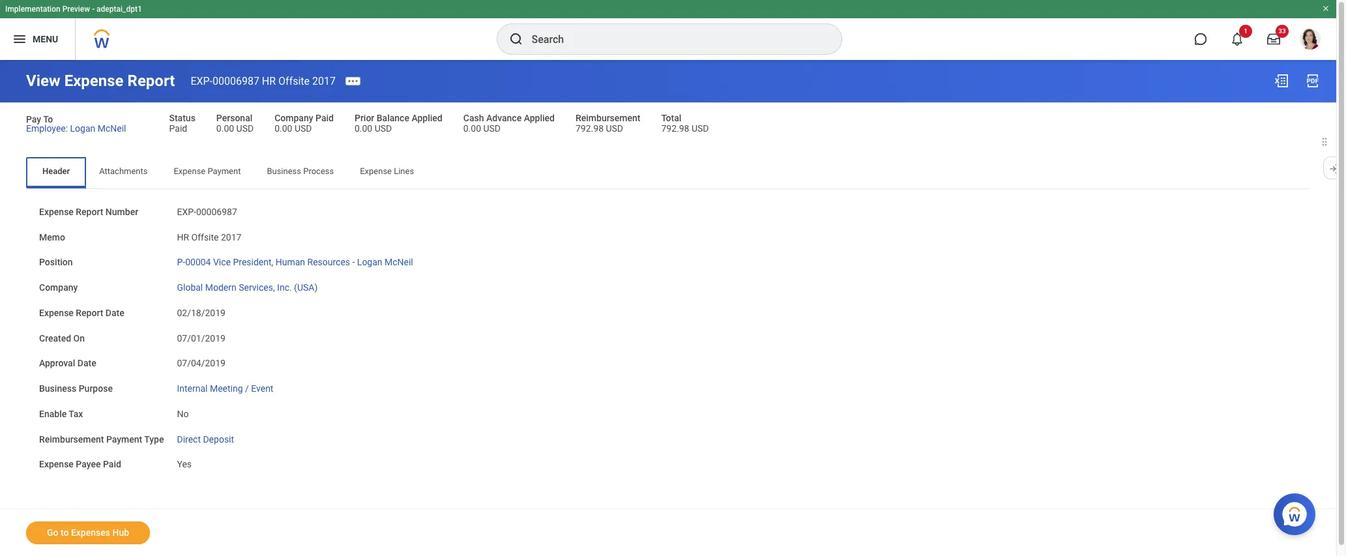 Task type: vqa. For each thing, say whether or not it's contained in the screenshot.


Task type: describe. For each thing, give the bounding box(es) containing it.
pay
[[26, 114, 41, 125]]

exp- for exp-00006987 hr offsite 2017
[[191, 75, 213, 87]]

process
[[303, 166, 334, 176]]

position
[[39, 257, 73, 267]]

go
[[47, 527, 58, 538]]

reimbursement payment type
[[39, 434, 164, 444]]

0 horizontal spatial paid
[[103, 459, 121, 470]]

approval date
[[39, 358, 96, 368]]

expense report number
[[39, 206, 138, 217]]

created on element
[[177, 325, 226, 344]]

33
[[1279, 27, 1286, 35]]

reimbursement for 792.98
[[576, 113, 640, 123]]

company paid 0.00 usd
[[275, 113, 334, 134]]

payment for expense
[[208, 166, 241, 176]]

global modern services, inc. (usa) link
[[177, 280, 318, 293]]

0.00 inside company paid 0.00 usd
[[275, 123, 292, 134]]

personal
[[216, 113, 252, 123]]

go to expenses hub button
[[26, 522, 150, 544]]

internal meeting / event link
[[177, 381, 273, 394]]

approval date element
[[177, 350, 226, 370]]

0 horizontal spatial offsite
[[191, 232, 219, 242]]

usd inside prior balance applied 0.00 usd
[[375, 123, 392, 134]]

internal
[[177, 383, 208, 394]]

number
[[106, 206, 138, 217]]

expense for expense lines
[[360, 166, 392, 176]]

hub
[[112, 527, 129, 538]]

expense for expense report date
[[39, 308, 74, 318]]

enable tax element
[[177, 401, 189, 420]]

Search Workday  search field
[[532, 25, 815, 53]]

implementation
[[5, 5, 60, 14]]

1 horizontal spatial date
[[106, 308, 124, 318]]

0 vertical spatial report
[[127, 72, 175, 90]]

menu
[[33, 34, 58, 44]]

inc.
[[277, 282, 292, 293]]

applied for cash advance applied
[[524, 113, 555, 123]]

exp-00006987 hr offsite 2017
[[191, 75, 336, 87]]

employee: logan mcneil link
[[26, 121, 126, 134]]

expense report date element
[[177, 300, 226, 319]]

expense for expense report number
[[39, 206, 74, 217]]

total
[[661, 113, 681, 123]]

view expense report
[[26, 72, 175, 90]]

usd inside total 792.98 usd
[[692, 123, 709, 134]]

p-00004 vice president, human resources - logan mcneil
[[177, 257, 413, 267]]

0 vertical spatial hr
[[262, 75, 276, 87]]

resources
[[307, 257, 350, 267]]

pay to
[[26, 114, 53, 125]]

usd inside personal 0.00 usd
[[236, 123, 254, 134]]

paid for company paid 0.00 usd
[[316, 113, 334, 123]]

expense for expense payee paid
[[39, 459, 74, 470]]

cash advance applied 0.00 usd
[[463, 113, 555, 134]]

go to expenses hub
[[47, 527, 129, 538]]

business for business process
[[267, 166, 301, 176]]

expense report number element
[[177, 199, 237, 218]]

exp- for exp-00006987
[[177, 206, 196, 217]]

total 792.98 usd
[[661, 113, 709, 134]]

0.00 inside prior balance applied 0.00 usd
[[355, 123, 372, 134]]

personal 0.00 usd
[[216, 113, 254, 134]]

close environment banner image
[[1322, 5, 1330, 12]]

services,
[[239, 282, 275, 293]]

p-00004 vice president, human resources - logan mcneil link
[[177, 254, 413, 267]]

1 button
[[1223, 25, 1252, 53]]

- inside 'link'
[[352, 257, 355, 267]]

applied for prior balance applied
[[412, 113, 442, 123]]

employee:
[[26, 123, 68, 134]]

preview
[[62, 5, 90, 14]]

approval
[[39, 358, 75, 368]]

hr offsite 2017
[[177, 232, 241, 242]]

no
[[177, 409, 189, 419]]

direct deposit link
[[177, 431, 234, 444]]

00006987 for exp-00006987 hr offsite 2017
[[213, 75, 259, 87]]

p-
[[177, 257, 185, 267]]

0.00 inside personal 0.00 usd
[[216, 123, 234, 134]]

07/01/2019
[[177, 333, 226, 343]]

expense lines
[[360, 166, 414, 176]]

meeting
[[210, 383, 243, 394]]

search image
[[508, 31, 524, 47]]

global
[[177, 282, 203, 293]]

enable
[[39, 409, 67, 419]]

implementation preview -   adeptai_dpt1
[[5, 5, 142, 14]]

(usa)
[[294, 282, 318, 293]]

payment for reimbursement
[[106, 434, 142, 444]]

expense payee paid element
[[177, 451, 192, 471]]

expense report date
[[39, 308, 124, 318]]

employee: logan mcneil
[[26, 123, 126, 134]]

enable tax
[[39, 409, 83, 419]]



Task type: locate. For each thing, give the bounding box(es) containing it.
expense payee paid
[[39, 459, 121, 470]]

792.98
[[576, 123, 604, 134], [661, 123, 689, 134]]

reimbursement left total
[[576, 113, 640, 123]]

to
[[43, 114, 53, 125]]

type
[[144, 434, 164, 444]]

0 horizontal spatial company
[[39, 282, 78, 293]]

0.00
[[216, 123, 234, 134], [275, 123, 292, 134], [355, 123, 372, 134], [463, 123, 481, 134]]

expense up memo
[[39, 206, 74, 217]]

paid inside company paid 0.00 usd
[[316, 113, 334, 123]]

offsite up company paid 0.00 usd
[[278, 75, 310, 87]]

paid up expense payment
[[169, 123, 187, 134]]

1
[[1244, 27, 1248, 35]]

reimbursement 792.98 usd
[[576, 113, 640, 134]]

offsite
[[278, 75, 310, 87], [191, 232, 219, 242]]

0 horizontal spatial 2017
[[221, 232, 241, 242]]

792.98 inside 'reimbursement 792.98 usd'
[[576, 123, 604, 134]]

date
[[106, 308, 124, 318], [77, 358, 96, 368]]

header
[[42, 166, 70, 176]]

prior
[[355, 113, 374, 123]]

logan right the resources at the top left of the page
[[357, 257, 382, 267]]

hr up company paid 0.00 usd
[[262, 75, 276, 87]]

expense left payee
[[39, 459, 74, 470]]

lines
[[394, 166, 414, 176]]

payment
[[208, 166, 241, 176], [106, 434, 142, 444]]

hr
[[262, 75, 276, 87], [177, 232, 189, 242]]

payment left type
[[106, 434, 142, 444]]

0.00 left balance
[[355, 123, 372, 134]]

status paid
[[169, 113, 195, 134]]

0 horizontal spatial mcneil
[[98, 123, 126, 134]]

view
[[26, 72, 60, 90]]

report up on
[[76, 308, 103, 318]]

1 horizontal spatial applied
[[524, 113, 555, 123]]

expense up created at the left of the page
[[39, 308, 74, 318]]

export to excel image
[[1274, 73, 1289, 89]]

0.00 left the 'advance'
[[463, 123, 481, 134]]

2017 up the vice
[[221, 232, 241, 242]]

02/18/2019
[[177, 308, 226, 318]]

usd
[[236, 123, 254, 134], [295, 123, 312, 134], [375, 123, 392, 134], [483, 123, 501, 134], [606, 123, 623, 134], [692, 123, 709, 134]]

- inside menu banner
[[92, 5, 95, 14]]

paid for status paid
[[169, 123, 187, 134]]

cash
[[463, 113, 484, 123]]

00006987 inside 'expense report number' element
[[196, 206, 237, 217]]

792.98 inside total 792.98 usd
[[661, 123, 689, 134]]

0.00 inside cash advance applied 0.00 usd
[[463, 123, 481, 134]]

/
[[245, 383, 249, 394]]

0 vertical spatial -
[[92, 5, 95, 14]]

1 vertical spatial 00006987
[[196, 206, 237, 217]]

event
[[251, 383, 273, 394]]

0 horizontal spatial applied
[[412, 113, 442, 123]]

0 vertical spatial reimbursement
[[576, 113, 640, 123]]

1 vertical spatial -
[[352, 257, 355, 267]]

menu button
[[0, 18, 75, 60]]

1 vertical spatial reimbursement
[[39, 434, 104, 444]]

exp- up status
[[191, 75, 213, 87]]

company down position
[[39, 282, 78, 293]]

reimbursement
[[576, 113, 640, 123], [39, 434, 104, 444]]

1 horizontal spatial 2017
[[312, 75, 336, 87]]

profile logan mcneil image
[[1300, 29, 1321, 52]]

- right the resources at the top left of the page
[[352, 257, 355, 267]]

1 applied from the left
[[412, 113, 442, 123]]

internal meeting / event
[[177, 383, 273, 394]]

1 horizontal spatial logan
[[357, 257, 382, 267]]

2017 up company paid 0.00 usd
[[312, 75, 336, 87]]

0 vertical spatial payment
[[208, 166, 241, 176]]

created on
[[39, 333, 85, 343]]

paid inside status paid
[[169, 123, 187, 134]]

business inside tab list
[[267, 166, 301, 176]]

00006987 for exp-00006987
[[196, 206, 237, 217]]

expense payment
[[174, 166, 241, 176]]

2017
[[312, 75, 336, 87], [221, 232, 241, 242]]

company for company paid 0.00 usd
[[275, 113, 313, 123]]

to
[[61, 527, 69, 538]]

expense
[[64, 72, 124, 90], [174, 166, 206, 176], [360, 166, 392, 176], [39, 206, 74, 217], [39, 308, 74, 318], [39, 459, 74, 470]]

4 usd from the left
[[483, 123, 501, 134]]

0 horizontal spatial 792.98
[[576, 123, 604, 134]]

1 usd from the left
[[236, 123, 254, 134]]

0 horizontal spatial hr
[[177, 232, 189, 242]]

expense left lines at the left of the page
[[360, 166, 392, 176]]

1 vertical spatial business
[[39, 383, 76, 394]]

reimbursement for payment
[[39, 434, 104, 444]]

00006987 up hr offsite 2017
[[196, 206, 237, 217]]

business process
[[267, 166, 334, 176]]

usd inside cash advance applied 0.00 usd
[[483, 123, 501, 134]]

hr up 'p-'
[[177, 232, 189, 242]]

payment inside tab list
[[208, 166, 241, 176]]

report for date
[[76, 308, 103, 318]]

deposit
[[203, 434, 234, 444]]

1 vertical spatial offsite
[[191, 232, 219, 242]]

tab list containing header
[[26, 157, 1310, 188]]

offsite down exp-00006987
[[191, 232, 219, 242]]

payee
[[76, 459, 101, 470]]

company inside company paid 0.00 usd
[[275, 113, 313, 123]]

expenses
[[71, 527, 110, 538]]

1 horizontal spatial hr
[[262, 75, 276, 87]]

mcneil inside 'link'
[[385, 257, 413, 267]]

expense up employee: logan mcneil link
[[64, 72, 124, 90]]

usd inside 'reimbursement 792.98 usd'
[[606, 123, 623, 134]]

notifications large image
[[1231, 33, 1244, 46]]

mcneil
[[98, 123, 126, 134], [385, 257, 413, 267]]

logan inside 'link'
[[357, 257, 382, 267]]

view expense report main content
[[0, 60, 1336, 556]]

1 horizontal spatial -
[[352, 257, 355, 267]]

1 vertical spatial hr
[[177, 232, 189, 242]]

1 horizontal spatial mcneil
[[385, 257, 413, 267]]

0 horizontal spatial -
[[92, 5, 95, 14]]

exp- up hr offsite 2017
[[177, 206, 196, 217]]

0.00 right status paid
[[216, 123, 234, 134]]

yes
[[177, 459, 192, 470]]

1 horizontal spatial business
[[267, 166, 301, 176]]

payment up 'expense report number' element
[[208, 166, 241, 176]]

4 0.00 from the left
[[463, 123, 481, 134]]

1 horizontal spatial company
[[275, 113, 313, 123]]

applied right balance
[[412, 113, 442, 123]]

1 vertical spatial exp-
[[177, 206, 196, 217]]

2 792.98 from the left
[[661, 123, 689, 134]]

report up status
[[127, 72, 175, 90]]

memo
[[39, 232, 65, 242]]

company for company
[[39, 282, 78, 293]]

1 horizontal spatial 792.98
[[661, 123, 689, 134]]

5 usd from the left
[[606, 123, 623, 134]]

0 vertical spatial date
[[106, 308, 124, 318]]

0 horizontal spatial payment
[[106, 434, 142, 444]]

business for business purpose
[[39, 383, 76, 394]]

792.98 for reimbursement
[[576, 123, 604, 134]]

tax
[[69, 409, 83, 419]]

1 0.00 from the left
[[216, 123, 234, 134]]

07/04/2019
[[177, 358, 226, 368]]

menu banner
[[0, 0, 1336, 60]]

business purpose
[[39, 383, 113, 394]]

0 vertical spatial company
[[275, 113, 313, 123]]

purpose
[[79, 383, 113, 394]]

0 vertical spatial logan
[[70, 123, 95, 134]]

0 vertical spatial exp-
[[191, 75, 213, 87]]

report
[[127, 72, 175, 90], [76, 206, 103, 217], [76, 308, 103, 318]]

view printable version (pdf) image
[[1305, 73, 1321, 89]]

1 vertical spatial mcneil
[[385, 257, 413, 267]]

- right preview
[[92, 5, 95, 14]]

direct
[[177, 434, 201, 444]]

applied inside prior balance applied 0.00 usd
[[412, 113, 442, 123]]

business down approval
[[39, 383, 76, 394]]

inbox large image
[[1267, 33, 1280, 46]]

vice
[[213, 257, 231, 267]]

logan
[[70, 123, 95, 134], [357, 257, 382, 267]]

1 horizontal spatial paid
[[169, 123, 187, 134]]

on
[[73, 333, 85, 343]]

1 vertical spatial date
[[77, 358, 96, 368]]

0 vertical spatial 2017
[[312, 75, 336, 87]]

2 horizontal spatial paid
[[316, 113, 334, 123]]

expense up 'expense report number' element
[[174, 166, 206, 176]]

balance
[[377, 113, 409, 123]]

6 usd from the left
[[692, 123, 709, 134]]

reimbursement down tax
[[39, 434, 104, 444]]

3 0.00 from the left
[[355, 123, 372, 134]]

applied inside cash advance applied 0.00 usd
[[524, 113, 555, 123]]

report left number
[[76, 206, 103, 217]]

tab list inside view expense report main content
[[26, 157, 1310, 188]]

expense for expense payment
[[174, 166, 206, 176]]

00006987 up personal
[[213, 75, 259, 87]]

exp-00006987
[[177, 206, 237, 217]]

direct deposit
[[177, 434, 234, 444]]

0 horizontal spatial date
[[77, 358, 96, 368]]

human
[[276, 257, 305, 267]]

1 vertical spatial 2017
[[221, 232, 241, 242]]

exp-
[[191, 75, 213, 87], [177, 206, 196, 217]]

0 horizontal spatial reimbursement
[[39, 434, 104, 444]]

2 0.00 from the left
[[275, 123, 292, 134]]

1 vertical spatial company
[[39, 282, 78, 293]]

prior balance applied 0.00 usd
[[355, 113, 442, 134]]

global modern services, inc. (usa)
[[177, 282, 318, 293]]

applied right the 'advance'
[[524, 113, 555, 123]]

paid
[[316, 113, 334, 123], [169, 123, 187, 134], [103, 459, 121, 470]]

0 vertical spatial mcneil
[[98, 123, 126, 134]]

president,
[[233, 257, 273, 267]]

0 vertical spatial 00006987
[[213, 75, 259, 87]]

company down exp-00006987 hr offsite 2017 'link'
[[275, 113, 313, 123]]

adeptai_dpt1
[[97, 5, 142, 14]]

1 vertical spatial logan
[[357, 257, 382, 267]]

00004
[[185, 257, 211, 267]]

33 button
[[1259, 25, 1289, 53]]

exp-00006987 hr offsite 2017 link
[[191, 75, 336, 87]]

1 horizontal spatial offsite
[[278, 75, 310, 87]]

exp- inside 'expense report number' element
[[177, 206, 196, 217]]

modern
[[205, 282, 236, 293]]

paid right payee
[[103, 459, 121, 470]]

status
[[169, 113, 195, 123]]

logan right employee:
[[70, 123, 95, 134]]

1 vertical spatial report
[[76, 206, 103, 217]]

2 vertical spatial report
[[76, 308, 103, 318]]

0 horizontal spatial business
[[39, 383, 76, 394]]

0.00 up business process
[[275, 123, 292, 134]]

usd inside company paid 0.00 usd
[[295, 123, 312, 134]]

1 792.98 from the left
[[576, 123, 604, 134]]

tab list
[[26, 157, 1310, 188]]

attachments
[[99, 166, 148, 176]]

created
[[39, 333, 71, 343]]

paid left prior on the top left of page
[[316, 113, 334, 123]]

company
[[275, 113, 313, 123], [39, 282, 78, 293]]

1 vertical spatial payment
[[106, 434, 142, 444]]

792.98 for total
[[661, 123, 689, 134]]

2 usd from the left
[[295, 123, 312, 134]]

0 horizontal spatial logan
[[70, 123, 95, 134]]

justify image
[[12, 31, 27, 47]]

report for number
[[76, 206, 103, 217]]

0 vertical spatial offsite
[[278, 75, 310, 87]]

advance
[[486, 113, 522, 123]]

1 horizontal spatial reimbursement
[[576, 113, 640, 123]]

0 vertical spatial business
[[267, 166, 301, 176]]

2 applied from the left
[[524, 113, 555, 123]]

business left process
[[267, 166, 301, 176]]

3 usd from the left
[[375, 123, 392, 134]]

1 horizontal spatial payment
[[208, 166, 241, 176]]



